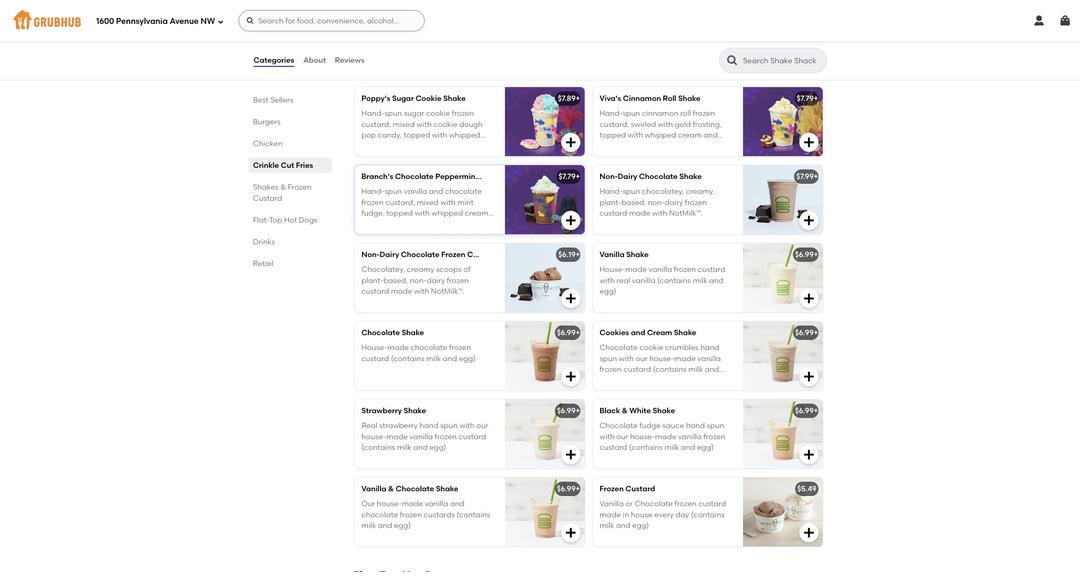 Task type: locate. For each thing, give the bounding box(es) containing it.
& right "black"
[[622, 407, 628, 416]]

custard,
[[361, 120, 391, 129], [600, 120, 629, 129], [385, 198, 415, 207]]

with inside the "hand-spun chocolatey, creamy, plant-based, non-dairy frozen custard made with notmilk™."
[[652, 209, 667, 218]]

hand for chocolate cookie crumbles hand spun with our house-made vanilla frozen custard (contains milk and egg)
[[700, 344, 719, 353]]

1 vertical spatial our
[[476, 422, 488, 431]]

strawberry shake image
[[505, 400, 585, 469]]

chocolate
[[395, 172, 434, 181], [639, 172, 678, 181], [401, 250, 439, 259], [361, 329, 400, 338], [600, 344, 638, 353], [600, 422, 638, 431], [396, 485, 434, 494], [635, 500, 673, 509]]

svg image for hand-spun vanilla and chocolate frozen custard, mixed with mint fudge, topped with whipped cream and mint candy crunch.
[[564, 214, 577, 227]]

cookie inside chocolate cookie crumbles hand spun with our house-made vanilla frozen custard (contains milk and egg)
[[639, 344, 663, 353]]

1 horizontal spatial non-
[[648, 198, 665, 207]]

dogs
[[299, 216, 317, 225]]

spun down sugar at the left top of the page
[[385, 109, 402, 118]]

$6.99 for our house-made vanilla and chocolate frozen custards (contains milk and egg)
[[557, 485, 576, 494]]

custard
[[447, 51, 493, 64], [253, 194, 282, 203], [467, 250, 497, 259], [626, 485, 655, 494]]

0 vertical spatial based,
[[622, 198, 646, 207]]

topped up cotton
[[404, 131, 430, 140]]

svg image
[[246, 16, 254, 25], [217, 18, 224, 25], [803, 136, 815, 149], [803, 214, 815, 227], [803, 292, 815, 305], [803, 371, 815, 383]]

0 horizontal spatial real
[[588, 66, 600, 73]]

black & white shake image
[[743, 400, 823, 469]]

cream down pop
[[361, 142, 385, 151]]

based,
[[622, 198, 646, 207], [383, 276, 408, 285]]

+ for hand-spun cinnamon roll frozen custard, swirled with gold frosting, topped with whipped cream and gold confetti.
[[814, 94, 818, 103]]

made down vanilla & chocolate shake
[[402, 500, 423, 509]]

(contains
[[657, 276, 691, 285], [391, 354, 425, 363], [653, 365, 687, 374], [361, 443, 395, 452], [629, 443, 663, 452], [457, 511, 490, 520], [691, 511, 725, 520]]

1 vertical spatial cookie
[[433, 120, 457, 129]]

house- down fudge
[[630, 432, 655, 442]]

house- right our
[[377, 500, 402, 509]]

and inside hand-spun sugar cookie  frozen custard, mixed with cookie dough pop candy, topped with whipped cream and cotton candy.
[[387, 142, 401, 151]]

+ for chocolatey, creamy scoops of plant-based, non-dairy frozen custard made with notmilk™.
[[576, 250, 580, 259]]

topped up confetti.
[[600, 131, 626, 140]]

0 vertical spatial vanilla
[[600, 250, 625, 259]]

dairy up 'chocolatey,'
[[380, 250, 399, 259]]

non- for non-dairy chocolate shake
[[600, 172, 618, 181]]

non-
[[600, 172, 618, 181], [361, 250, 380, 259]]

chocolate inside chocolate cookie crumbles hand spun with our house-made vanilla frozen custard (contains milk and egg)
[[600, 344, 638, 353]]

spun inside hand-spun vanilla and chocolate frozen custard, mixed with mint fudge, topped with whipped cream and mint candy crunch.
[[385, 187, 402, 196]]

milk inside vanilla or chocolate frozen custard made in house every day (contains milk and egg)
[[600, 521, 614, 530]]

svg image
[[1033, 14, 1046, 27], [1059, 14, 1072, 27], [564, 136, 577, 149], [564, 214, 577, 227], [564, 292, 577, 305], [564, 371, 577, 383], [564, 449, 577, 461], [803, 449, 815, 461], [564, 527, 577, 540], [803, 527, 815, 540]]

chocolate up every
[[635, 500, 673, 509]]

our inside chocolate fudge sauce hand spun with our house-made vanilla frozen custard (contains milk and egg)
[[616, 432, 628, 442]]

0 horizontal spatial non-
[[361, 250, 380, 259]]

shake up crumbles
[[674, 329, 696, 338]]

custard inside house-made vanilla frozen custard with real vanilla (contains milk and egg)
[[698, 265, 725, 274]]

& down crinkle cut fries
[[280, 183, 286, 192]]

ice
[[436, 66, 445, 73]]

2 vertical spatial cookie
[[639, 344, 663, 353]]

mixed inside hand-spun sugar cookie  frozen custard, mixed with cookie dough pop candy, topped with whipped cream and cotton candy.
[[393, 120, 415, 129]]

our inside real strawberry hand spun with our house-made vanilla frozen custard (contains milk and egg)
[[476, 422, 488, 431]]

whipped
[[449, 131, 480, 140], [645, 131, 676, 140], [432, 209, 463, 218]]

our for black
[[616, 432, 628, 442]]

house- inside real strawberry hand spun with our house-made vanilla frozen custard (contains milk and egg)
[[361, 432, 386, 442]]

2 horizontal spatial our
[[636, 354, 648, 363]]

milk inside our house-made vanilla and chocolate frozen custards (contains milk and egg)
[[361, 521, 376, 530]]

1 horizontal spatial mixed
[[417, 198, 439, 207]]

1 vertical spatial real
[[616, 276, 630, 285]]

0 vertical spatial non-
[[648, 198, 665, 207]]

svg image for hand-spun sugar cookie  frozen custard, mixed with cookie dough pop candy, topped with whipped cream and cotton candy.
[[803, 136, 815, 149]]

shakes up creamier
[[353, 51, 393, 64]]

$6.99 for house-made chocolate frozen custard (contains milk and egg)
[[557, 329, 576, 338]]

0 horizontal spatial dairy
[[380, 250, 399, 259]]

house- for (contains
[[361, 344, 387, 353]]

spun down cookies
[[600, 354, 617, 363]]

shake
[[443, 94, 466, 103], [678, 94, 701, 103], [480, 172, 502, 181], [679, 172, 702, 181], [626, 250, 649, 259], [402, 329, 424, 338], [674, 329, 696, 338], [404, 407, 426, 416], [653, 407, 675, 416], [436, 485, 458, 494]]

hand- down poppy's
[[361, 109, 385, 118]]

1 horizontal spatial $7.79 +
[[797, 94, 818, 103]]

made down 'chocolatey,'
[[391, 287, 412, 296]]

1 horizontal spatial $7.79
[[797, 94, 814, 103]]

vanilla left or
[[600, 500, 624, 509]]

mixed up crunch.
[[417, 198, 439, 207]]

vanilla
[[404, 187, 427, 196], [649, 265, 672, 274], [632, 276, 655, 285], [697, 354, 721, 363], [409, 432, 433, 442], [678, 432, 702, 442], [425, 500, 448, 509]]

1 horizontal spatial based,
[[622, 198, 646, 207]]

1 horizontal spatial house-
[[600, 265, 626, 274]]

vanilla up our
[[361, 485, 386, 494]]

gold down roll
[[675, 120, 691, 129]]

& up denser
[[396, 51, 405, 64]]

& inside shakes & frozen custard
[[280, 183, 286, 192]]

shake for hand-spun chocolatey, creamy, plant-based, non-dairy frozen custard made with notmilk™.
[[679, 172, 702, 181]]

0 horizontal spatial dairy
[[427, 276, 445, 285]]

spun inside the "hand-spun chocolatey, creamy, plant-based, non-dairy frozen custard made with notmilk™."
[[623, 187, 640, 196]]

0 vertical spatial non-
[[600, 172, 618, 181]]

hand- down the "non-dairy chocolate shake"
[[600, 187, 623, 196]]

whipped up crunch.
[[432, 209, 463, 218]]

made inside chocolatey, creamy scoops of plant-based, non-dairy frozen custard made with notmilk™.
[[391, 287, 412, 296]]

0 horizontal spatial plant-
[[361, 276, 383, 285]]

sellers
[[270, 96, 293, 105]]

non-dairy chocolate frozen custard image
[[505, 243, 585, 313]]

shake up roll
[[678, 94, 701, 103]]

about button
[[303, 41, 326, 80]]

$6.99
[[795, 250, 814, 259], [557, 329, 576, 338], [795, 329, 814, 338], [557, 407, 576, 416], [795, 407, 814, 416], [557, 485, 576, 494]]

based, down 'chocolatey,'
[[383, 276, 408, 285]]

0 horizontal spatial sugar
[[404, 109, 424, 118]]

frozen inside shakes & frozen custard
[[288, 183, 311, 192]]

dairy inside the "hand-spun chocolatey, creamy, plant-based, non-dairy frozen custard made with notmilk™."
[[665, 198, 683, 207]]

and inside chocolate fudge sauce hand spun with our house-made vanilla frozen custard (contains milk and egg)
[[681, 443, 695, 452]]

1 vertical spatial chocolate
[[411, 344, 447, 353]]

1 vertical spatial mint
[[378, 220, 394, 229]]

notmilk™.
[[669, 209, 702, 218], [431, 287, 464, 296]]

chocolate down our
[[361, 511, 398, 520]]

made inside house-made vanilla frozen custard with real vanilla (contains milk and egg)
[[626, 265, 647, 274]]

1 vertical spatial plant-
[[361, 276, 383, 285]]

0 horizontal spatial our
[[476, 422, 488, 431]]

+ for house-made chocolate frozen custard (contains milk and egg)
[[576, 329, 580, 338]]

house- down real
[[361, 432, 386, 442]]

hand- for hand-spun chocolatey, creamy, plant-based, non-dairy frozen custard made with notmilk™.
[[600, 187, 623, 196]]

1 vertical spatial dairy
[[427, 276, 445, 285]]

pennsylvania
[[116, 16, 168, 26]]

non- up 'chocolatey,'
[[361, 250, 380, 259]]

1 vertical spatial house-
[[361, 344, 387, 353]]

eggs
[[558, 66, 573, 73]]

frozen up in
[[600, 485, 624, 494]]

(contains inside real strawberry hand spun with our house-made vanilla frozen custard (contains milk and egg)
[[361, 443, 395, 452]]

chocolate down chocolate shake
[[411, 344, 447, 353]]

shake up house-made vanilla frozen custard with real vanilla (contains milk and egg)
[[626, 250, 649, 259]]

never
[[625, 66, 642, 73]]

1 horizontal spatial shakes
[[353, 51, 393, 64]]

+ for real strawberry hand spun with our house-made vanilla frozen custard (contains milk and egg)
[[576, 407, 580, 416]]

topped inside hand-spun sugar cookie  frozen custard, mixed with cookie dough pop candy, topped with whipped cream and cotton candy.
[[404, 131, 430, 140]]

strawberry
[[379, 422, 418, 431]]

flat-
[[253, 216, 269, 225]]

milk inside chocolate fudge sauce hand spun with our house-made vanilla frozen custard (contains milk and egg)
[[664, 443, 679, 452]]

1 vertical spatial mixed
[[417, 198, 439, 207]]

spun inside chocolate fudge sauce hand spun with our house-made vanilla frozen custard (contains milk and egg)
[[707, 422, 724, 431]]

based, inside the "hand-spun chocolatey, creamy, plant-based, non-dairy frozen custard made with notmilk™."
[[622, 198, 646, 207]]

0 vertical spatial cookie
[[426, 109, 450, 118]]

notmilk™. for chocolatey,
[[669, 209, 702, 218]]

search icon image
[[726, 54, 739, 67]]

0 vertical spatial mint
[[457, 198, 474, 207]]

chocolate
[[445, 187, 482, 196], [411, 344, 447, 353], [361, 511, 398, 520]]

spun up swirled
[[623, 109, 640, 118]]

& for vanilla & chocolate shake
[[388, 485, 394, 494]]

svg image for hand-spun vanilla and chocolate frozen custard, mixed with mint fudge, topped with whipped cream and mint candy crunch.
[[803, 214, 815, 227]]

hand- inside hand-spun vanilla and chocolate frozen custard, mixed with mint fudge, topped with whipped cream and mint candy crunch.
[[361, 187, 385, 196]]

top
[[269, 216, 282, 225]]

dairy down scoops
[[427, 276, 445, 285]]

1 horizontal spatial dairy
[[618, 172, 637, 181]]

0 vertical spatial sugar
[[602, 66, 619, 73]]

vanilla inside our house-made vanilla and chocolate frozen custards (contains milk and egg)
[[425, 500, 448, 509]]

made down sauce
[[655, 432, 676, 442]]

dairy down chocolatey,
[[665, 198, 683, 207]]

1 horizontal spatial dairy
[[665, 198, 683, 207]]

0 vertical spatial real
[[588, 66, 600, 73]]

house- inside house-made chocolate frozen custard (contains milk and egg)
[[361, 344, 387, 353]]

$6.99 for chocolate fudge sauce hand spun with our house-made vanilla frozen custard (contains milk and egg)
[[795, 407, 814, 416]]

vanilla
[[600, 250, 625, 259], [361, 485, 386, 494], [600, 500, 624, 509]]

dairy down confetti.
[[618, 172, 637, 181]]

chocolate inside chocolate fudge sauce hand spun with our house-made vanilla frozen custard (contains milk and egg)
[[600, 422, 638, 431]]

0 vertical spatial house-
[[600, 265, 626, 274]]

1 vertical spatial cream
[[361, 142, 385, 151]]

custard, down viva's
[[600, 120, 629, 129]]

chocolatey, creamy scoops of plant-based, non-dairy frozen custard made with notmilk™.
[[361, 265, 471, 296]]

0 horizontal spatial $7.79 +
[[558, 172, 580, 181]]

spun down the "non-dairy chocolate shake"
[[623, 187, 640, 196]]

mixed up candy,
[[393, 120, 415, 129]]

crinkle
[[253, 161, 279, 170]]

and inside real strawberry hand spun with our house-made vanilla frozen custard (contains milk and egg)
[[413, 443, 428, 452]]

custard up 'ours'
[[447, 51, 493, 64]]

non- down chocolatey,
[[648, 198, 665, 207]]

based, down the "non-dairy chocolate shake"
[[622, 198, 646, 207]]

hand-spun sugar cookie  frozen custard, mixed with cookie dough pop candy, topped with whipped cream and cotton candy.
[[361, 109, 483, 151]]

with inside real strawberry hand spun with our house-made vanilla frozen custard (contains milk and egg)
[[459, 422, 475, 431]]

sugar
[[392, 94, 414, 103]]

shakes for shakes & frozen custard creamier and denser than ice cream, ours is made with cage-free eggs and                         real sugar - never high-fructose corn syrup
[[353, 51, 393, 64]]

hand-
[[361, 109, 385, 118], [600, 109, 623, 118], [361, 187, 385, 196], [600, 187, 623, 196]]

plant- for chocolatey,
[[361, 276, 383, 285]]

1 horizontal spatial mint
[[457, 198, 474, 207]]

0 horizontal spatial mixed
[[393, 120, 415, 129]]

viva's cinnamon roll shake image
[[743, 87, 823, 156]]

non-
[[648, 198, 665, 207], [410, 276, 427, 285]]

1 horizontal spatial cream
[[465, 209, 488, 218]]

0 vertical spatial plant-
[[600, 198, 622, 207]]

0 vertical spatial cream
[[678, 131, 702, 140]]

0 horizontal spatial $7.79
[[558, 172, 576, 181]]

our
[[361, 500, 375, 509]]

chocolate inside hand-spun vanilla and chocolate frozen custard, mixed with mint fudge, topped with whipped cream and mint candy crunch.
[[445, 187, 482, 196]]

$7.79 +
[[797, 94, 818, 103], [558, 172, 580, 181]]

hand right strawberry
[[420, 422, 438, 431]]

milk inside real strawberry hand spun with our house-made vanilla frozen custard (contains milk and egg)
[[397, 443, 412, 452]]

2 vertical spatial chocolate
[[361, 511, 398, 520]]

cookies
[[600, 329, 629, 338]]

real down vanilla shake
[[616, 276, 630, 285]]

1 horizontal spatial notmilk™.
[[669, 209, 702, 218]]

sugar left "-"
[[602, 66, 619, 73]]

hand- down viva's
[[600, 109, 623, 118]]

cookie down cookie
[[426, 109, 450, 118]]

non- down creamy
[[410, 276, 427, 285]]

candy.
[[429, 142, 453, 151]]

whipped down dough
[[449, 131, 480, 140]]

topped
[[404, 131, 430, 140], [600, 131, 626, 140], [386, 209, 413, 218]]

dairy for chocolatey,
[[665, 198, 683, 207]]

0 vertical spatial dairy
[[618, 172, 637, 181]]

1 vertical spatial $7.79 +
[[558, 172, 580, 181]]

1 horizontal spatial our
[[616, 432, 628, 442]]

branch's chocolate peppermint shake
[[361, 172, 502, 181]]

non-dairy chocolate shake image
[[743, 165, 823, 234]]

cookies and cream shake
[[600, 329, 696, 338]]

high-
[[644, 66, 660, 73]]

or
[[625, 500, 633, 509]]

shakes down crinkle
[[253, 183, 279, 192]]

1 vertical spatial shakes
[[253, 183, 279, 192]]

reviews button
[[334, 41, 365, 80]]

0 horizontal spatial based,
[[383, 276, 408, 285]]

creamy,
[[686, 187, 715, 196]]

shakes
[[353, 51, 393, 64], [253, 183, 279, 192]]

milk
[[693, 276, 707, 285], [426, 354, 441, 363], [688, 365, 703, 374], [397, 443, 412, 452], [664, 443, 679, 452], [361, 521, 376, 530], [600, 521, 614, 530]]

real left "-"
[[588, 66, 600, 73]]

$6.99 for house-made vanilla frozen custard with real vanilla (contains milk and egg)
[[795, 250, 814, 259]]

dairy inside chocolatey, creamy scoops of plant-based, non-dairy frozen custard made with notmilk™.
[[427, 276, 445, 285]]

pop
[[361, 131, 376, 140]]

plant- for hand-
[[600, 198, 622, 207]]

our inside chocolate cookie crumbles hand spun with our house-made vanilla frozen custard (contains milk and egg)
[[636, 354, 648, 363]]

fudge,
[[361, 209, 385, 218]]

cream down frosting,
[[678, 131, 702, 140]]

house- inside house-made vanilla frozen custard with real vanilla (contains milk and egg)
[[600, 265, 626, 274]]

2 vertical spatial our
[[616, 432, 628, 442]]

non- inside the "hand-spun chocolatey, creamy, plant-based, non-dairy frozen custard made with notmilk™."
[[648, 198, 665, 207]]

cookies and cream shake image
[[743, 322, 823, 391]]

0 vertical spatial gold
[[675, 120, 691, 129]]

with inside house-made vanilla frozen custard with real vanilla (contains milk and egg)
[[600, 276, 615, 285]]

fries
[[296, 161, 313, 170]]

svg image for our house-made vanilla and chocolate frozen custards (contains milk and egg)
[[564, 527, 577, 540]]

spun
[[385, 109, 402, 118], [623, 109, 640, 118], [385, 187, 402, 196], [623, 187, 640, 196], [600, 354, 617, 363], [440, 422, 458, 431], [707, 422, 724, 431]]

about
[[303, 56, 326, 65]]

based, inside chocolatey, creamy scoops of plant-based, non-dairy frozen custard made with notmilk™.
[[383, 276, 408, 285]]

frozen inside house-made chocolate frozen custard (contains milk and egg)
[[449, 344, 471, 353]]

spun right strawberry
[[440, 422, 458, 431]]

best sellers tab
[[253, 95, 327, 106]]

made inside chocolate cookie crumbles hand spun with our house-made vanilla frozen custard (contains milk and egg)
[[674, 354, 696, 363]]

spun inside real strawberry hand spun with our house-made vanilla frozen custard (contains milk and egg)
[[440, 422, 458, 431]]

0 horizontal spatial notmilk™.
[[431, 287, 464, 296]]

1 vertical spatial vanilla
[[361, 485, 386, 494]]

custard, inside hand-spun cinnamon roll frozen custard, swirled with gold frosting, topped with whipped cream and gold confetti.
[[600, 120, 629, 129]]

chocolate down "black"
[[600, 422, 638, 431]]

free
[[544, 66, 556, 73]]

0 horizontal spatial mint
[[378, 220, 394, 229]]

frozen down fries
[[288, 183, 311, 192]]

notmilk™. inside the "hand-spun chocolatey, creamy, plant-based, non-dairy frozen custard made with notmilk™."
[[669, 209, 702, 218]]

custard, inside hand-spun vanilla and chocolate frozen custard, mixed with mint fudge, topped with whipped cream and mint candy crunch.
[[385, 198, 415, 207]]

shake for our house-made vanilla and chocolate frozen custards (contains milk and egg)
[[436, 485, 458, 494]]

hand right crumbles
[[700, 344, 719, 353]]

gold
[[675, 120, 691, 129], [600, 142, 616, 151]]

made down crumbles
[[674, 354, 696, 363]]

our
[[636, 354, 648, 363], [476, 422, 488, 431], [616, 432, 628, 442]]

frozen
[[407, 51, 445, 64], [288, 183, 311, 192], [441, 250, 465, 259], [600, 485, 624, 494]]

shake up the custards
[[436, 485, 458, 494]]

non- down confetti.
[[600, 172, 618, 181]]

0 vertical spatial $7.79 +
[[797, 94, 818, 103]]

0 vertical spatial shakes
[[353, 51, 393, 64]]

main navigation navigation
[[0, 0, 1080, 41]]

chocolate down cookies
[[600, 344, 638, 353]]

mint down peppermint
[[457, 198, 474, 207]]

frozen up than
[[407, 51, 445, 64]]

frozen inside chocolate cookie crumbles hand spun with our house-made vanilla frozen custard (contains milk and egg)
[[600, 365, 622, 374]]

custard, up pop
[[361, 120, 391, 129]]

notmilk™. down the creamy,
[[669, 209, 702, 218]]

0 vertical spatial notmilk™.
[[669, 209, 702, 218]]

$6.99 + for chocolate cookie crumbles hand spun with our house-made vanilla frozen custard (contains milk and egg)
[[795, 329, 818, 338]]

is
[[485, 66, 490, 73]]

house- down crumbles
[[649, 354, 674, 363]]

custard inside real strawberry hand spun with our house-made vanilla frozen custard (contains milk and egg)
[[459, 432, 486, 442]]

house- down vanilla shake
[[600, 265, 626, 274]]

confetti.
[[617, 142, 647, 151]]

corn
[[687, 66, 701, 73]]

(contains inside vanilla or chocolate frozen custard made in house every day (contains milk and egg)
[[691, 511, 725, 520]]

frozen inside hand-spun vanilla and chocolate frozen custard, mixed with mint fudge, topped with whipped cream and mint candy crunch.
[[361, 198, 384, 207]]

house-
[[600, 265, 626, 274], [361, 344, 387, 353]]

custard inside shakes & frozen custard
[[253, 194, 282, 203]]

hand- inside hand-spun cinnamon roll frozen custard, swirled with gold frosting, topped with whipped cream and gold confetti.
[[600, 109, 623, 118]]

svg image for chocolate fudge sauce hand spun with our house-made vanilla frozen custard (contains milk and egg)
[[803, 449, 815, 461]]

custard up flat-
[[253, 194, 282, 203]]

-
[[621, 66, 623, 73]]

house-
[[649, 354, 674, 363], [361, 432, 386, 442], [630, 432, 655, 442], [377, 500, 402, 509]]

$7.79
[[797, 94, 814, 103], [558, 172, 576, 181]]

$5.49
[[797, 485, 816, 494]]

frozen custard image
[[743, 478, 823, 547]]

custard, up 'candy'
[[385, 198, 415, 207]]

based, for creamy
[[383, 276, 408, 285]]

hand inside chocolate cookie crumbles hand spun with our house-made vanilla frozen custard (contains milk and egg)
[[700, 344, 719, 353]]

0 vertical spatial chocolate
[[445, 187, 482, 196]]

with inside chocolate fudge sauce hand spun with our house-made vanilla frozen custard (contains milk and egg)
[[600, 432, 615, 442]]

dairy
[[665, 198, 683, 207], [427, 276, 445, 285]]

(contains inside chocolate fudge sauce hand spun with our house-made vanilla frozen custard (contains milk and egg)
[[629, 443, 663, 452]]

made
[[491, 66, 509, 73], [629, 209, 650, 218], [626, 265, 647, 274], [391, 287, 412, 296], [387, 344, 409, 353], [674, 354, 696, 363], [386, 432, 408, 442], [655, 432, 676, 442], [402, 500, 423, 509], [600, 511, 621, 520]]

plant- down the "non-dairy chocolate shake"
[[600, 198, 622, 207]]

plant- down 'chocolatey,'
[[361, 276, 383, 285]]

topped inside hand-spun cinnamon roll frozen custard, swirled with gold frosting, topped with whipped cream and gold confetti.
[[600, 131, 626, 140]]

hand for chocolate fudge sauce hand spun with our house-made vanilla frozen custard (contains milk and egg)
[[686, 422, 705, 431]]

poppy's
[[361, 94, 390, 103]]

2 horizontal spatial cream
[[678, 131, 702, 140]]

1 horizontal spatial real
[[616, 276, 630, 285]]

$6.99 + for chocolate fudge sauce hand spun with our house-made vanilla frozen custard (contains milk and egg)
[[795, 407, 818, 416]]

hand
[[700, 344, 719, 353], [420, 422, 438, 431], [686, 422, 705, 431]]

sauce
[[662, 422, 684, 431]]

1 horizontal spatial sugar
[[602, 66, 619, 73]]

1 vertical spatial $7.79
[[558, 172, 576, 181]]

made right is on the left of the page
[[491, 66, 509, 73]]

topped inside hand-spun vanilla and chocolate frozen custard, mixed with mint fudge, topped with whipped cream and mint candy crunch.
[[386, 209, 413, 218]]

dairy for scoops
[[427, 276, 445, 285]]

real strawberry hand spun with our house-made vanilla frozen custard (contains milk and egg)
[[361, 422, 488, 452]]

chocolate inside house-made chocolate frozen custard (contains milk and egg)
[[411, 344, 447, 353]]

cookie
[[426, 109, 450, 118], [433, 120, 457, 129], [639, 344, 663, 353]]

1 vertical spatial sugar
[[404, 109, 424, 118]]

candy,
[[378, 131, 402, 140]]

sugar down poppy's sugar cookie shake at the top of page
[[404, 109, 424, 118]]

cream down peppermint
[[465, 209, 488, 218]]

custard, for pop
[[361, 120, 391, 129]]

shakes & frozen custard tab
[[253, 182, 327, 204]]

topped up 'candy'
[[386, 209, 413, 218]]

notmilk™. for scoops
[[431, 287, 464, 296]]

+
[[576, 94, 580, 103], [814, 94, 818, 103], [576, 172, 580, 181], [814, 172, 818, 181], [576, 250, 580, 259], [814, 250, 818, 259], [576, 329, 580, 338], [814, 329, 818, 338], [576, 407, 580, 416], [814, 407, 818, 416], [576, 485, 580, 494]]

poppy's sugar cookie shake image
[[505, 87, 585, 156]]

chicken tab
[[253, 138, 327, 149]]

hand-spun cinnamon roll frozen custard, swirled with gold frosting, topped with whipped cream and gold confetti.
[[600, 109, 722, 151]]

shake for chocolate cookie crumbles hand spun with our house-made vanilla frozen custard (contains milk and egg)
[[674, 329, 696, 338]]

cookie down cookies and cream shake
[[639, 344, 663, 353]]

$7.79 + for hand-spun cinnamon roll frozen custard, swirled with gold frosting, topped with whipped cream and gold confetti.
[[797, 94, 818, 103]]

made down chocolate shake
[[387, 344, 409, 353]]

custard inside house-made chocolate frozen custard (contains milk and egg)
[[361, 354, 389, 363]]

egg) inside chocolate fudge sauce hand spun with our house-made vanilla frozen custard (contains milk and egg)
[[697, 443, 714, 452]]

& up our house-made vanilla and chocolate frozen custards (contains milk and egg) at left
[[388, 485, 394, 494]]

house- down chocolate shake
[[361, 344, 387, 353]]

crinkle cut fries tab
[[253, 160, 327, 171]]

1 vertical spatial dairy
[[380, 250, 399, 259]]

hand- down branch's
[[361, 187, 385, 196]]

chocolate inside vanilla or chocolate frozen custard made in house every day (contains milk and egg)
[[635, 500, 673, 509]]

0 vertical spatial dairy
[[665, 198, 683, 207]]

$7.79 for hand-spun vanilla and chocolate frozen custard, mixed with mint fudge, topped with whipped cream and mint candy crunch.
[[558, 172, 576, 181]]

custard, inside hand-spun sugar cookie  frozen custard, mixed with cookie dough pop candy, topped with whipped cream and cotton candy.
[[361, 120, 391, 129]]

0 horizontal spatial shakes
[[253, 183, 279, 192]]

1 vertical spatial based,
[[383, 276, 408, 285]]

hand right sauce
[[686, 422, 705, 431]]

fructose
[[660, 66, 685, 73]]

2 vertical spatial cream
[[465, 209, 488, 218]]

shake for hand-spun cinnamon roll frozen custard, swirled with gold frosting, topped with whipped cream and gold confetti.
[[678, 94, 701, 103]]

made left in
[[600, 511, 621, 520]]

crumbles
[[665, 344, 699, 353]]

& for black & white shake
[[622, 407, 628, 416]]

1 vertical spatial non-
[[410, 276, 427, 285]]

1 vertical spatial gold
[[600, 142, 616, 151]]

0 horizontal spatial house-
[[361, 344, 387, 353]]

0 horizontal spatial cream
[[361, 142, 385, 151]]

plant- inside the "hand-spun chocolatey, creamy, plant-based, non-dairy frozen custard made with notmilk™."
[[600, 198, 622, 207]]

1 vertical spatial notmilk™.
[[431, 287, 464, 296]]

our for cookies
[[636, 354, 648, 363]]

vanilla right $6.19 +
[[600, 250, 625, 259]]

shake right peppermint
[[480, 172, 502, 181]]

custard up or
[[626, 485, 655, 494]]

hand- for hand-spun cinnamon roll frozen custard, swirled with gold frosting, topped with whipped cream and gold confetti.
[[600, 109, 623, 118]]

1 vertical spatial non-
[[361, 250, 380, 259]]

0 horizontal spatial non-
[[410, 276, 427, 285]]

creamy
[[407, 265, 434, 274]]

with
[[511, 66, 524, 73], [417, 120, 432, 129], [658, 120, 673, 129], [432, 131, 447, 140], [628, 131, 643, 140], [440, 198, 456, 207], [415, 209, 430, 218], [652, 209, 667, 218], [600, 276, 615, 285], [414, 287, 429, 296], [619, 354, 634, 363], [459, 422, 475, 431], [600, 432, 615, 442]]

shake right cookie
[[443, 94, 466, 103]]

0 vertical spatial mixed
[[393, 120, 415, 129]]

notmilk™. down scoops
[[431, 287, 464, 296]]

svg image for real strawberry hand spun with our house-made vanilla frozen custard (contains milk and egg)
[[564, 449, 577, 461]]

0 vertical spatial $7.79
[[797, 94, 814, 103]]

whipped down swirled
[[645, 131, 676, 140]]

2 vertical spatial vanilla
[[600, 500, 624, 509]]

sugar inside shakes & frozen custard creamier and denser than ice cream, ours is made with cage-free eggs and                         real sugar - never high-fructose corn syrup
[[602, 66, 619, 73]]

shake for hand-spun vanilla and chocolate frozen custard, mixed with mint fudge, topped with whipped cream and mint candy crunch.
[[480, 172, 502, 181]]

made down strawberry
[[386, 432, 408, 442]]

0 vertical spatial our
[[636, 354, 648, 363]]

vanilla inside vanilla or chocolate frozen custard made in house every day (contains milk and egg)
[[600, 500, 624, 509]]

mint down fudge,
[[378, 220, 394, 229]]

1 horizontal spatial non-
[[600, 172, 618, 181]]

vanilla inside chocolate fudge sauce hand spun with our house-made vanilla frozen custard (contains milk and egg)
[[678, 432, 702, 442]]

retail tab
[[253, 258, 327, 269]]

1 horizontal spatial plant-
[[600, 198, 622, 207]]

hand- inside hand-spun sugar cookie  frozen custard, mixed with cookie dough pop candy, topped with whipped cream and cotton candy.
[[361, 109, 385, 118]]

spun down branch's
[[385, 187, 402, 196]]

spun right sauce
[[707, 422, 724, 431]]



Task type: vqa. For each thing, say whether or not it's contained in the screenshot.
right Split Decision Breakfast
no



Task type: describe. For each thing, give the bounding box(es) containing it.
& for shakes & frozen custard creamier and denser than ice cream, ours is made with cage-free eggs and                         real sugar - never high-fructose corn syrup
[[396, 51, 405, 64]]

fudge
[[639, 422, 661, 431]]

of
[[464, 265, 471, 274]]

and inside hand-spun cinnamon roll frozen custard, swirled with gold frosting, topped with whipped cream and gold confetti.
[[703, 131, 718, 140]]

egg) inside house-made chocolate frozen custard (contains milk and egg)
[[459, 354, 476, 363]]

chocolate inside our house-made vanilla and chocolate frozen custards (contains milk and egg)
[[361, 511, 398, 520]]

hand inside real strawberry hand spun with our house-made vanilla frozen custard (contains milk and egg)
[[420, 422, 438, 431]]

chicken
[[253, 139, 283, 148]]

vanilla & chocolate shake image
[[505, 478, 585, 547]]

syrup
[[702, 66, 719, 73]]

vanilla inside hand-spun vanilla and chocolate frozen custard, mixed with mint fudge, topped with whipped cream and mint candy crunch.
[[404, 187, 427, 196]]

non- for creamy
[[410, 276, 427, 285]]

custard inside shakes & frozen custard creamier and denser than ice cream, ours is made with cage-free eggs and                         real sugar - never high-fructose corn syrup
[[447, 51, 493, 64]]

roll
[[680, 109, 691, 118]]

categories
[[254, 56, 294, 65]]

burgers
[[253, 117, 281, 127]]

chocolate fudge sauce hand spun with our house-made vanilla frozen custard (contains milk and egg)
[[600, 422, 725, 452]]

shake up strawberry
[[404, 407, 426, 416]]

vanilla for our
[[361, 485, 386, 494]]

cotton
[[403, 142, 427, 151]]

frozen inside hand-spun sugar cookie  frozen custard, mixed with cookie dough pop candy, topped with whipped cream and cotton candy.
[[452, 109, 474, 118]]

(contains inside house-made vanilla frozen custard with real vanilla (contains milk and egg)
[[657, 276, 691, 285]]

milk inside chocolate cookie crumbles hand spun with our house-made vanilla frozen custard (contains milk and egg)
[[688, 365, 703, 374]]

best sellers
[[253, 96, 293, 105]]

frozen inside chocolatey, creamy scoops of plant-based, non-dairy frozen custard made with notmilk™.
[[447, 276, 469, 285]]

(contains inside chocolate cookie crumbles hand spun with our house-made vanilla frozen custard (contains milk and egg)
[[653, 365, 687, 374]]

viva's cinnamon roll shake
[[600, 94, 701, 103]]

real inside shakes & frozen custard creamier and denser than ice cream, ours is made with cage-free eggs and                         real sugar - never high-fructose corn syrup
[[588, 66, 600, 73]]

Search Shake Shack search field
[[742, 56, 823, 66]]

$7.89 +
[[558, 94, 580, 103]]

0 horizontal spatial gold
[[600, 142, 616, 151]]

egg) inside house-made vanilla frozen custard with real vanilla (contains milk and egg)
[[600, 287, 616, 296]]

cream inside hand-spun cinnamon roll frozen custard, swirled with gold frosting, topped with whipped cream and gold confetti.
[[678, 131, 702, 140]]

$7.99 +
[[796, 172, 818, 181]]

egg) inside chocolate cookie crumbles hand spun with our house-made vanilla frozen custard (contains milk and egg)
[[600, 376, 616, 385]]

& for shakes & frozen custard
[[280, 183, 286, 192]]

chocolate up creamy
[[401, 250, 439, 259]]

spun inside hand-spun sugar cookie  frozen custard, mixed with cookie dough pop candy, topped with whipped cream and cotton candy.
[[385, 109, 402, 118]]

$7.89
[[558, 94, 576, 103]]

cinnamon
[[623, 94, 661, 103]]

frozen inside the "hand-spun chocolatey, creamy, plant-based, non-dairy frozen custard made with notmilk™."
[[685, 198, 707, 207]]

spun inside chocolate cookie crumbles hand spun with our house-made vanilla frozen custard (contains milk and egg)
[[600, 354, 617, 363]]

cream inside hand-spun vanilla and chocolate frozen custard, mixed with mint fudge, topped with whipped cream and mint candy crunch.
[[465, 209, 488, 218]]

burgers tab
[[253, 116, 327, 128]]

peppermint
[[435, 172, 478, 181]]

with inside shakes & frozen custard creamier and denser than ice cream, ours is made with cage-free eggs and                         real sugar - never high-fructose corn syrup
[[511, 66, 524, 73]]

1600 pennsylvania avenue nw
[[96, 16, 215, 26]]

frosting,
[[693, 120, 722, 129]]

branch's
[[361, 172, 393, 181]]

$6.99 + for real strawberry hand spun with our house-made vanilla frozen custard (contains milk and egg)
[[557, 407, 580, 416]]

cookie
[[416, 94, 442, 103]]

svg image for house-made chocolate frozen custard (contains milk and egg)
[[564, 371, 577, 383]]

chocolate shake
[[361, 329, 424, 338]]

dairy for chocolatey,
[[380, 250, 399, 259]]

shakes & frozen custard
[[253, 183, 311, 203]]

black
[[600, 407, 620, 416]]

made inside vanilla or chocolate frozen custard made in house every day (contains milk and egg)
[[600, 511, 621, 520]]

in
[[623, 511, 629, 520]]

egg) inside real strawberry hand spun with our house-made vanilla frozen custard (contains milk and egg)
[[429, 443, 446, 452]]

chocolate up house-made chocolate frozen custard (contains milk and egg) at the left of the page
[[361, 329, 400, 338]]

house- for with
[[600, 265, 626, 274]]

1 horizontal spatial gold
[[675, 120, 691, 129]]

custard, for topped
[[600, 120, 629, 129]]

whipped inside hand-spun cinnamon roll frozen custard, swirled with gold frosting, topped with whipped cream and gold confetti.
[[645, 131, 676, 140]]

Search for food, convenience, alcohol... search field
[[238, 10, 425, 31]]

hand- for hand-spun vanilla and chocolate frozen custard, mixed with mint fudge, topped with whipped cream and mint candy crunch.
[[361, 187, 385, 196]]

avenue
[[170, 16, 199, 26]]

shakes for shakes & frozen custard
[[253, 183, 279, 192]]

cut
[[281, 161, 294, 170]]

chocolate down cotton
[[395, 172, 434, 181]]

(contains inside house-made chocolate frozen custard (contains milk and egg)
[[391, 354, 425, 363]]

custard inside chocolatey, creamy scoops of plant-based, non-dairy frozen custard made with notmilk™.
[[361, 287, 389, 296]]

non- for spun
[[648, 198, 665, 207]]

$6.99 + for house-made chocolate frozen custard (contains milk and egg)
[[557, 329, 580, 338]]

(contains inside our house-made vanilla and chocolate frozen custards (contains milk and egg)
[[457, 511, 490, 520]]

shake up house-made chocolate frozen custard (contains milk and egg) at the left of the page
[[402, 329, 424, 338]]

hot
[[284, 216, 297, 225]]

black & white shake
[[600, 407, 675, 416]]

poppy's sugar cookie shake
[[361, 94, 466, 103]]

shakes & frozen custard creamier and denser than ice cream, ours is made with cage-free eggs and                         real sugar - never high-fructose corn syrup
[[353, 51, 719, 73]]

white
[[629, 407, 651, 416]]

chocolate up chocolatey,
[[639, 172, 678, 181]]

frozen inside chocolate fudge sauce hand spun with our house-made vanilla frozen custard (contains milk and egg)
[[703, 432, 725, 442]]

frozen inside our house-made vanilla and chocolate frozen custards (contains milk and egg)
[[400, 511, 422, 520]]

house
[[631, 511, 653, 520]]

vanilla inside chocolate cookie crumbles hand spun with our house-made vanilla frozen custard (contains milk and egg)
[[697, 354, 721, 363]]

spun inside hand-spun cinnamon roll frozen custard, swirled with gold frosting, topped with whipped cream and gold confetti.
[[623, 109, 640, 118]]

+ for chocolate cookie crumbles hand spun with our house-made vanilla frozen custard (contains milk and egg)
[[814, 329, 818, 338]]

crinkle cut fries
[[253, 161, 313, 170]]

house-made chocolate frozen custard (contains milk and egg)
[[361, 344, 476, 363]]

vanilla or chocolate frozen custard made in house every day (contains milk and egg)
[[600, 500, 726, 530]]

drinks
[[253, 238, 275, 247]]

hand- for hand-spun sugar cookie  frozen custard, mixed with cookie dough pop candy, topped with whipped cream and cotton candy.
[[361, 109, 385, 118]]

cream inside hand-spun sugar cookie  frozen custard, mixed with cookie dough pop candy, topped with whipped cream and cotton candy.
[[361, 142, 385, 151]]

1600
[[96, 16, 114, 26]]

vanilla for house-
[[600, 250, 625, 259]]

swirled
[[631, 120, 656, 129]]

vanilla shake
[[600, 250, 649, 259]]

non-dairy chocolate shake
[[600, 172, 702, 181]]

+ for hand-spun chocolatey, creamy, plant-based, non-dairy frozen custard made with notmilk™.
[[814, 172, 818, 181]]

with inside chocolatey, creamy scoops of plant-based, non-dairy frozen custard made with notmilk™.
[[414, 287, 429, 296]]

house-made vanilla frozen custard with real vanilla (contains milk and egg)
[[600, 265, 725, 296]]

$7.79 + for hand-spun vanilla and chocolate frozen custard, mixed with mint fudge, topped with whipped cream and mint candy crunch.
[[558, 172, 580, 181]]

whipped inside hand-spun sugar cookie  frozen custard, mixed with cookie dough pop candy, topped with whipped cream and cotton candy.
[[449, 131, 480, 140]]

nw
[[201, 16, 215, 26]]

made inside house-made chocolate frozen custard (contains milk and egg)
[[387, 344, 409, 353]]

+ for chocolate fudge sauce hand spun with our house-made vanilla frozen custard (contains milk and egg)
[[814, 407, 818, 416]]

custard inside vanilla or chocolate frozen custard made in house every day (contains milk and egg)
[[698, 500, 726, 509]]

+ for hand-spun sugar cookie  frozen custard, mixed with cookie dough pop candy, topped with whipped cream and cotton candy.
[[576, 94, 580, 103]]

strawberry shake
[[361, 407, 426, 416]]

chocolate cookie crumbles hand spun with our house-made vanilla frozen custard (contains milk and egg)
[[600, 344, 721, 385]]

vanilla shake image
[[743, 243, 823, 313]]

custard inside chocolate cookie crumbles hand spun with our house-made vanilla frozen custard (contains milk and egg)
[[623, 365, 651, 374]]

egg) inside vanilla or chocolate frozen custard made in house every day (contains milk and egg)
[[632, 521, 649, 530]]

and inside house-made chocolate frozen custard (contains milk and egg)
[[443, 354, 457, 363]]

made inside real strawberry hand spun with our house-made vanilla frozen custard (contains milk and egg)
[[386, 432, 408, 442]]

dairy for hand-
[[618, 172, 637, 181]]

cinnamon
[[642, 109, 678, 118]]

frozen inside house-made vanilla frozen custard with real vanilla (contains milk and egg)
[[674, 265, 696, 274]]

made inside our house-made vanilla and chocolate frozen custards (contains milk and egg)
[[402, 500, 423, 509]]

ours
[[470, 66, 484, 73]]

chocolatey,
[[642, 187, 684, 196]]

scoops
[[436, 265, 462, 274]]

and inside chocolate cookie crumbles hand spun with our house-made vanilla frozen custard (contains milk and egg)
[[705, 365, 719, 374]]

vanilla & chocolate shake
[[361, 485, 458, 494]]

frozen inside real strawberry hand spun with our house-made vanilla frozen custard (contains milk and egg)
[[435, 432, 457, 442]]

custard inside the "hand-spun chocolatey, creamy, plant-based, non-dairy frozen custard made with notmilk™."
[[600, 209, 627, 218]]

milk inside house-made chocolate frozen custard (contains milk and egg)
[[426, 354, 441, 363]]

cream,
[[447, 66, 469, 73]]

shake for hand-spun sugar cookie  frozen custard, mixed with cookie dough pop candy, topped with whipped cream and cotton candy.
[[443, 94, 466, 103]]

based, for spun
[[622, 198, 646, 207]]

custard up of
[[467, 250, 497, 259]]

egg) inside our house-made vanilla and chocolate frozen custards (contains milk and egg)
[[394, 521, 411, 530]]

categories button
[[253, 41, 295, 80]]

svg image for house-made chocolate frozen custard (contains milk and egg)
[[803, 371, 815, 383]]

viva's
[[600, 94, 621, 103]]

cream
[[647, 329, 672, 338]]

dough
[[459, 120, 483, 129]]

sugar inside hand-spun sugar cookie  frozen custard, mixed with cookie dough pop candy, topped with whipped cream and cotton candy.
[[404, 109, 424, 118]]

house- inside chocolate fudge sauce hand spun with our house-made vanilla frozen custard (contains milk and egg)
[[630, 432, 655, 442]]

$6.19
[[558, 250, 576, 259]]

and inside vanilla or chocolate frozen custard made in house every day (contains milk and egg)
[[616, 521, 630, 530]]

house- inside our house-made vanilla and chocolate frozen custards (contains milk and egg)
[[377, 500, 402, 509]]

reviews
[[335, 56, 365, 65]]

frozen inside hand-spun cinnamon roll frozen custard, swirled with gold frosting, topped with whipped cream and gold confetti.
[[693, 109, 715, 118]]

custards
[[424, 511, 455, 520]]

every
[[654, 511, 674, 520]]

drinks tab
[[253, 237, 327, 248]]

$6.99 + for our house-made vanilla and chocolate frozen custards (contains milk and egg)
[[557, 485, 580, 494]]

candy
[[396, 220, 418, 229]]

$7.79 for hand-spun cinnamon roll frozen custard, swirled with gold frosting, topped with whipped cream and gold confetti.
[[797, 94, 814, 103]]

real inside house-made vanilla frozen custard with real vanilla (contains milk and egg)
[[616, 276, 630, 285]]

made inside shakes & frozen custard creamier and denser than ice cream, ours is made with cage-free eggs and                         real sugar - never high-fructose corn syrup
[[491, 66, 509, 73]]

house- inside chocolate cookie crumbles hand spun with our house-made vanilla frozen custard (contains milk and egg)
[[649, 354, 674, 363]]

+ for hand-spun vanilla and chocolate frozen custard, mixed with mint fudge, topped with whipped cream and mint candy crunch.
[[576, 172, 580, 181]]

flat-top hot dogs tab
[[253, 215, 327, 226]]

custard inside chocolate fudge sauce hand spun with our house-made vanilla frozen custard (contains milk and egg)
[[600, 443, 627, 452]]

chocolatey,
[[361, 265, 405, 274]]

$6.99 for real strawberry hand spun with our house-made vanilla frozen custard (contains milk and egg)
[[557, 407, 576, 416]]

$6.99 for chocolate cookie crumbles hand spun with our house-made vanilla frozen custard (contains milk and egg)
[[795, 329, 814, 338]]

mixed inside hand-spun vanilla and chocolate frozen custard, mixed with mint fudge, topped with whipped cream and mint candy crunch.
[[417, 198, 439, 207]]

with inside chocolate cookie crumbles hand spun with our house-made vanilla frozen custard (contains milk and egg)
[[619, 354, 634, 363]]

shake for chocolate fudge sauce hand spun with our house-made vanilla frozen custard (contains milk and egg)
[[653, 407, 675, 416]]

frozen inside vanilla or chocolate frozen custard made in house every day (contains milk and egg)
[[675, 500, 697, 509]]

retail
[[253, 259, 274, 268]]

svg image for vanilla or chocolate frozen custard made in house every day (contains milk and egg)
[[803, 527, 815, 540]]

frozen up scoops
[[441, 250, 465, 259]]

real
[[361, 422, 377, 431]]

made inside chocolate fudge sauce hand spun with our house-made vanilla frozen custard (contains milk and egg)
[[655, 432, 676, 442]]

our house-made vanilla and chocolate frozen custards (contains milk and egg)
[[361, 500, 490, 530]]

frozen inside shakes & frozen custard creamier and denser than ice cream, ours is made with cage-free eggs and                         real sugar - never high-fructose corn syrup
[[407, 51, 445, 64]]

svg image for hand-spun sugar cookie  frozen custard, mixed with cookie dough pop candy, topped with whipped cream and cotton candy.
[[564, 136, 577, 149]]

day
[[676, 511, 689, 520]]

and inside house-made vanilla frozen custard with real vanilla (contains milk and egg)
[[709, 276, 724, 285]]

made inside the "hand-spun chocolatey, creamy, plant-based, non-dairy frozen custard made with notmilk™."
[[629, 209, 650, 218]]

svg image for chocolatey, creamy scoops of plant-based, non-dairy frozen custard made with notmilk™.
[[564, 292, 577, 305]]

denser
[[398, 66, 419, 73]]

non- for non-dairy chocolate frozen custard
[[361, 250, 380, 259]]

svg image for chocolatey, creamy scoops of plant-based, non-dairy frozen custard made with notmilk™.
[[803, 292, 815, 305]]

strawberry
[[361, 407, 402, 416]]

branch's chocolate peppermint shake image
[[505, 165, 585, 234]]

$6.99 + for house-made vanilla frozen custard with real vanilla (contains milk and egg)
[[795, 250, 818, 259]]

cage-
[[525, 66, 544, 73]]

+ for our house-made vanilla and chocolate frozen custards (contains milk and egg)
[[576, 485, 580, 494]]

best
[[253, 96, 269, 105]]

chocolate shake image
[[505, 322, 585, 391]]

chocolate up our house-made vanilla and chocolate frozen custards (contains milk and egg) at left
[[396, 485, 434, 494]]

crunch.
[[420, 220, 447, 229]]

milk inside house-made vanilla frozen custard with real vanilla (contains milk and egg)
[[693, 276, 707, 285]]

roll
[[663, 94, 676, 103]]

+ for house-made vanilla frozen custard with real vanilla (contains milk and egg)
[[814, 250, 818, 259]]



